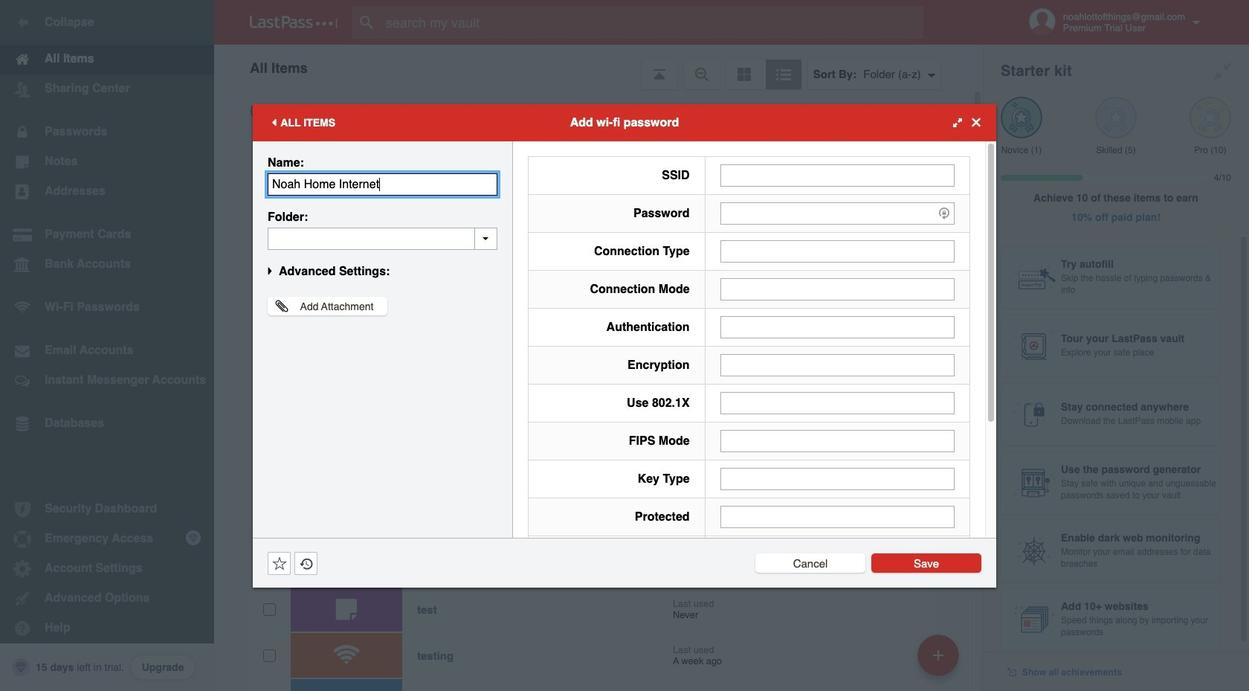 Task type: locate. For each thing, give the bounding box(es) containing it.
dialog
[[253, 104, 997, 682]]

None text field
[[720, 354, 955, 376], [720, 392, 955, 414], [720, 505, 955, 528], [720, 354, 955, 376], [720, 392, 955, 414], [720, 505, 955, 528]]

None password field
[[720, 202, 955, 224]]

new item navigation
[[913, 630, 968, 691]]

main navigation navigation
[[0, 0, 214, 691]]

None text field
[[720, 164, 955, 186], [268, 173, 498, 195], [268, 227, 498, 250], [720, 240, 955, 262], [720, 278, 955, 300], [720, 316, 955, 338], [720, 430, 955, 452], [720, 468, 955, 490], [720, 164, 955, 186], [268, 173, 498, 195], [268, 227, 498, 250], [720, 240, 955, 262], [720, 278, 955, 300], [720, 316, 955, 338], [720, 430, 955, 452], [720, 468, 955, 490]]

Search search field
[[353, 6, 947, 39]]



Task type: vqa. For each thing, say whether or not it's contained in the screenshot.
"Main navigation" navigation
yes



Task type: describe. For each thing, give the bounding box(es) containing it.
vault options navigation
[[214, 45, 983, 89]]

new item image
[[934, 650, 944, 660]]

search my vault text field
[[353, 6, 947, 39]]

lastpass image
[[250, 16, 338, 29]]



